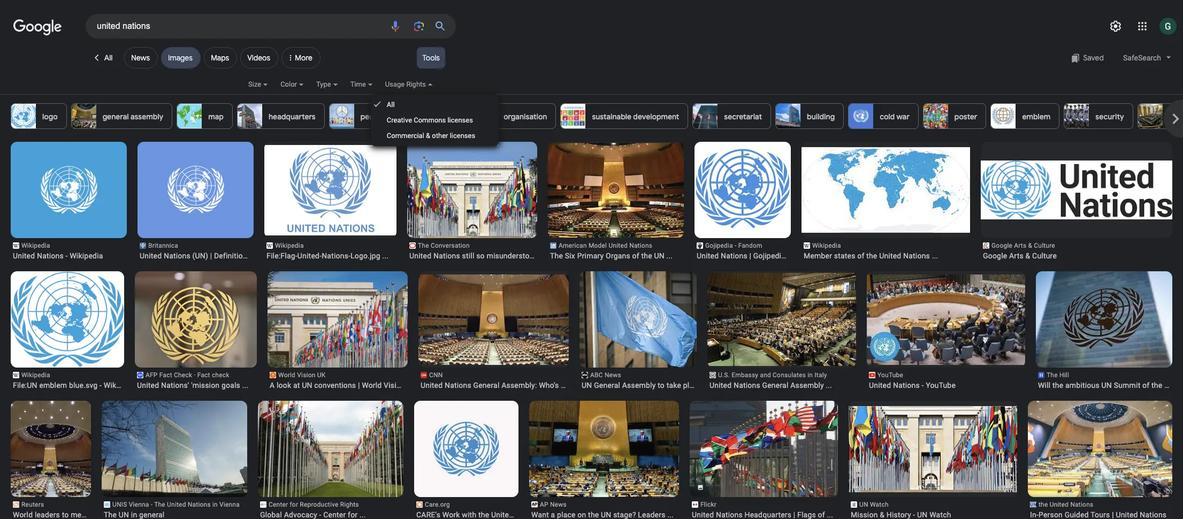 Task type: vqa. For each thing, say whether or not it's contained in the screenshot.
bottommost Culture
yes



Task type: locate. For each thing, give the bounding box(es) containing it.
... inside statement by the president on the united nations general assembly - u.s.  embassy & consulates in italy element
[[827, 381, 833, 390]]

1 vertical spatial all
[[387, 101, 395, 109]]

general inside 'element'
[[594, 381, 621, 390]]

0 horizontal spatial uk
[[317, 372, 326, 379]]

assembly inside "un general assembly to take place amid uptick of political violence - abc  news" 'element'
[[623, 381, 656, 390]]

videos link
[[241, 47, 278, 69]]

- inside the unis vienna - the united nations in vienna link
[[151, 501, 153, 509]]

wikipedia for nations
[[21, 242, 50, 250]]

conversation
[[431, 242, 470, 250]]

un inside a look at un conventions | world vision uk element
[[302, 381, 313, 390]]

cold war link
[[849, 103, 919, 129]]

in inside united nations general assembly ... list item
[[808, 372, 814, 379]]

all
[[104, 53, 113, 63], [387, 101, 395, 109]]

united inside hoax circulates about united nations' 'mission goals' | fact check element
[[137, 381, 159, 390]]

the inside "element"
[[867, 252, 878, 260]]

google
[[992, 242, 1013, 250], [984, 252, 1008, 260]]

united nations still so misunderstood ... list item
[[401, 142, 547, 261]]

news link
[[124, 47, 158, 69]]

news for ap news
[[550, 501, 567, 509]]

0 horizontal spatial all
[[104, 53, 113, 63]]

- for united nations - wikipedia
[[66, 252, 68, 260]]

in up the un in general "element"
[[213, 501, 218, 509]]

un
[[655, 252, 665, 260], [302, 381, 313, 390], [582, 381, 593, 390], [1102, 381, 1113, 390], [860, 501, 869, 509]]

0 horizontal spatial emblem
[[39, 381, 67, 390]]

vienna left center
[[220, 501, 240, 509]]

0 vertical spatial &
[[426, 132, 431, 140]]

1 vertical spatial &
[[1029, 242, 1033, 250]]

None search field
[[0, 13, 456, 39]]

in
[[808, 372, 814, 379], [213, 501, 218, 509]]

0 horizontal spatial vision
[[297, 372, 316, 379]]

3 general from the left
[[763, 381, 789, 390]]

0 vertical spatial fandom
[[739, 242, 763, 250]]

0 vertical spatial licenses
[[448, 116, 473, 124]]

six
[[565, 252, 576, 260]]

1 horizontal spatial world
[[362, 381, 382, 390]]

nations
[[630, 242, 653, 250], [37, 252, 64, 260], [164, 252, 191, 260], [434, 252, 460, 260], [721, 252, 748, 260], [904, 252, 931, 260], [445, 381, 472, 390], [734, 381, 761, 390], [894, 381, 920, 390], [188, 501, 211, 509], [1071, 501, 1094, 509]]

check
[[212, 372, 229, 379]]

wikipedia
[[21, 242, 50, 250], [275, 242, 304, 250], [813, 242, 842, 250], [70, 252, 103, 260], [21, 372, 50, 379], [104, 381, 137, 390]]

0 horizontal spatial gojipedia
[[706, 242, 734, 250]]

0 horizontal spatial general
[[474, 381, 500, 390]]

1 horizontal spatial general
[[594, 381, 621, 390]]

0 horizontal spatial vienna
[[129, 501, 149, 509]]

0 horizontal spatial in
[[213, 501, 218, 509]]

un watch link
[[849, 501, 1018, 519]]

file:un emblem blue.svg - wikipedia list item
[[11, 271, 137, 390]]

of right states
[[858, 252, 865, 260]]

the for the six primary organs of the un ...
[[550, 252, 563, 260]]

emblem link
[[991, 103, 1060, 129]]

un down abc
[[582, 381, 593, 390]]

united nations | gojipedia | fandom list item
[[695, 142, 820, 261]]

size
[[248, 80, 261, 88]]

un inside "un general assembly to take place amid uptick of political violence - abc  news" 'element'
[[582, 381, 593, 390]]

1 vertical spatial google
[[984, 252, 1008, 260]]

war
[[897, 112, 910, 122]]

the for the hill
[[1047, 372, 1059, 379]]

definition
[[214, 252, 247, 260]]

take
[[667, 381, 682, 390]]

all link left news link
[[86, 47, 121, 69]]

2 vertical spatial news
[[550, 501, 567, 509]]

in left italy
[[808, 372, 814, 379]]

0 vertical spatial all link
[[86, 47, 121, 69]]

un right organs
[[655, 252, 665, 260]]

united nations | gojipedia | fandom element
[[697, 251, 820, 261]]

of inside the united nations 101: the six primary organs of the un - amun element
[[633, 252, 640, 260]]

rights up global advocacy - center for reproductive rights element
[[340, 501, 359, 509]]

all link for creative commons licenses link
[[371, 97, 499, 112]]

2 general from the left
[[594, 381, 621, 390]]

vision
[[297, 372, 316, 379], [384, 381, 405, 390]]

0 vertical spatial list
[[11, 103, 1184, 129]]

licensable image image
[[698, 485, 704, 491]]

time
[[351, 80, 366, 88]]

unis vienna - the united nations in vienna
[[112, 501, 240, 509]]

1 horizontal spatial vision
[[384, 381, 405, 390]]

united nations - wikipedia list item
[[0, 142, 141, 261]]

... inside file:flag-united-nations-logo.jpg - wikipedia element
[[383, 252, 389, 260]]

0 vertical spatial all
[[104, 53, 113, 63]]

statement by the president on the united nations general assembly - u.s.  embassy & consulates in italy image
[[701, 273, 857, 366]]

care's work with the united nations - care element
[[417, 510, 517, 519]]

member
[[804, 252, 833, 260]]

un general assembly to take place amid ... list item
[[574, 271, 729, 390]]

wikipedia inside file:flag-united-nations-logo.jpg ... list item
[[275, 242, 304, 250]]

the left 'conversation'
[[418, 242, 429, 250]]

1 horizontal spatial rights
[[407, 80, 426, 88]]

general down the abc news
[[594, 381, 621, 390]]

to
[[658, 381, 665, 390]]

0 vertical spatial rights
[[407, 80, 426, 88]]

vienna right unis
[[129, 501, 149, 509]]

britannica
[[148, 242, 178, 250]]

in inside list item
[[213, 501, 218, 509]]

file:un
[[13, 381, 37, 390]]

and
[[761, 372, 772, 379]]

gojipedia down 'gojipedia - fandom'
[[754, 252, 786, 260]]

2 horizontal spatial general
[[763, 381, 789, 390]]

news inside list item
[[550, 501, 567, 509]]

file:un emblem blue.svg - wikipedia element
[[13, 381, 137, 390]]

2 fact from the left
[[197, 372, 210, 379]]

list
[[11, 103, 1184, 129], [0, 142, 1184, 519]]

0 vertical spatial world
[[278, 372, 296, 379]]

the united nations link
[[1029, 501, 1173, 519]]

world leaders to meet at un as big powers vie for developing states |  reuters element
[[13, 510, 89, 519]]

reuters
[[21, 501, 44, 509]]

un left summit
[[1102, 381, 1113, 390]]

0 horizontal spatial of
[[633, 252, 640, 260]]

file:flag-united-nations-logo.jpg ... list item
[[251, 142, 411, 261]]

news right ap
[[550, 501, 567, 509]]

emblem inside list item
[[39, 381, 67, 390]]

more button
[[282, 39, 324, 73]]

Search text field
[[97, 17, 383, 35]]

0 horizontal spatial fandom
[[739, 242, 763, 250]]

will the ambitious un summit of the ... list item
[[1028, 271, 1173, 390]]

0 horizontal spatial youtube
[[878, 372, 904, 379]]

model
[[589, 242, 607, 250]]

1 vertical spatial uk
[[407, 381, 417, 390]]

culture
[[1035, 242, 1056, 250], [1033, 252, 1058, 260]]

2 assembly from the left
[[791, 381, 825, 390]]

un right at
[[302, 381, 313, 390]]

file:un emblem blue.svg - wikipedia
[[13, 381, 137, 390]]

un inside will the ambitious un summit of the future just be a rehash of the past? |  the hill element
[[1102, 381, 1113, 390]]

the left hill
[[1047, 372, 1059, 379]]

global advocacy - center for reproductive rights image
[[258, 401, 404, 498]]

1 horizontal spatial uk
[[407, 381, 417, 390]]

of right organs
[[633, 252, 640, 260]]

1 vertical spatial list
[[0, 142, 1184, 519]]

0 vertical spatial news
[[131, 53, 150, 63]]

wikipedia for emblem
[[21, 372, 50, 379]]

headquarters link
[[237, 103, 325, 129]]

0 horizontal spatial rights
[[340, 501, 359, 509]]

1 vertical spatial rights
[[340, 501, 359, 509]]

... inside "un general assembly to take place amid uptick of political violence - abc  news" 'element'
[[723, 381, 729, 390]]

commercial & other licenses link
[[371, 128, 499, 144]]

united inside the six primary organs of the un ... list item
[[609, 242, 628, 250]]

un watch list item
[[849, 401, 1018, 519]]

news inside un general assembly to take place amid ... list item
[[605, 372, 622, 379]]

more filters element
[[282, 47, 321, 69]]

licenses down york
[[450, 132, 476, 140]]

mission & history - un watch image
[[849, 406, 1018, 493]]

1 vienna from the left
[[129, 501, 149, 509]]

the united nations, new york, united states — google arts & culture image
[[982, 161, 1173, 220]]

member states of the united nations ...
[[804, 252, 939, 260]]

gojipedia up united nations | gojipedia | fandom element
[[706, 242, 734, 250]]

vienna
[[129, 501, 149, 509], [220, 501, 240, 509]]

youtube
[[878, 372, 904, 379], [927, 381, 956, 390]]

fact up nations'
[[159, 372, 172, 379]]

united nations - youtube image
[[867, 275, 1027, 365]]

cnn
[[429, 372, 443, 379]]

member states of the united nations ... list item
[[802, 142, 971, 261]]

all link up 'creative commons licenses'
[[371, 97, 499, 112]]

- for united nations - youtube
[[922, 381, 925, 390]]

file:flag-united-nations-logo.jpg - wikipedia image
[[251, 145, 411, 236]]

1 horizontal spatial in
[[808, 372, 814, 379]]

care.org
[[425, 501, 450, 509]]

in-person guided tours | united nations element
[[1031, 510, 1171, 519]]

0 horizontal spatial world
[[278, 372, 296, 379]]

un inside the united nations 101: the six primary organs of the un - amun element
[[655, 252, 665, 260]]

amid
[[704, 381, 721, 390]]

fandom
[[739, 242, 763, 250], [792, 252, 820, 260]]

the hill
[[1047, 372, 1070, 379]]

united nations general assembly ... list item
[[701, 271, 857, 390]]

united inside united nations (un) | definition, history, founders, flag, & facts |  britannica element
[[140, 252, 162, 260]]

fandom up united nations | gojipedia | fandom element
[[739, 242, 763, 250]]

united inside why is the united nations still so misunderstood? element
[[410, 252, 432, 260]]

go to google home image
[[13, 18, 62, 36]]

un watch
[[860, 501, 889, 509]]

the
[[642, 252, 653, 260], [867, 252, 878, 260], [1053, 381, 1064, 390], [1152, 381, 1163, 390], [1039, 501, 1049, 509]]

wikipedia inside member states of the united nations ... list item
[[813, 242, 842, 250]]

the united nations list item
[[1029, 401, 1173, 519]]

statement by the president on the united nations general assembly - u.s.  embassy & consulates in italy element
[[710, 381, 855, 390]]

the inside list item
[[550, 252, 563, 260]]

world up look
[[278, 372, 296, 379]]

| down 'gojipedia - fandom'
[[750, 252, 752, 260]]

1 vertical spatial news
[[605, 372, 622, 379]]

type button
[[316, 79, 351, 97]]

2 horizontal spatial news
[[605, 372, 622, 379]]

- inside the united nations - youtube element
[[922, 381, 925, 390]]

the inside united nations still so misunderstood ... list item
[[418, 242, 429, 250]]

center for reproductive rights
[[269, 501, 359, 509]]

united nations | gojipedia | fandom
[[697, 252, 820, 260]]

quick settings image
[[1110, 20, 1123, 33]]

1 vertical spatial emblem
[[39, 381, 67, 390]]

all link
[[86, 47, 121, 69], [371, 97, 499, 112]]

1 general from the left
[[474, 381, 500, 390]]

0 vertical spatial arts
[[1015, 242, 1027, 250]]

united inside statement by the president on the united nations general assembly - u.s.  embassy & consulates in italy element
[[710, 381, 732, 390]]

ap news list item
[[530, 401, 680, 519]]

0 horizontal spatial fact
[[159, 372, 172, 379]]

all left news link
[[104, 53, 113, 63]]

1 vertical spatial arts
[[1010, 252, 1024, 260]]

un left watch
[[860, 501, 869, 509]]

0 horizontal spatial assembly
[[623, 381, 656, 390]]

1 vertical spatial fandom
[[792, 252, 820, 260]]

color button
[[281, 79, 316, 97]]

new
[[427, 112, 442, 122]]

member states of the united nations - wikipedia image
[[802, 147, 971, 233]]

world right conventions
[[362, 381, 382, 390]]

1 horizontal spatial all link
[[371, 97, 499, 112]]

1 horizontal spatial gojipedia
[[754, 252, 786, 260]]

the conversation
[[418, 242, 470, 250]]

the
[[418, 242, 429, 250], [550, 252, 563, 260], [1047, 372, 1059, 379], [154, 501, 165, 509]]

assembly left to
[[623, 381, 656, 390]]

... inside why is the united nations still so misunderstood? element
[[541, 252, 547, 260]]

wikipedia for united-
[[275, 242, 304, 250]]

0 vertical spatial in
[[808, 372, 814, 379]]

united inside the united nations - wikipedia element
[[13, 252, 35, 260]]

fact
[[159, 372, 172, 379], [197, 372, 210, 379]]

1 horizontal spatial fact
[[197, 372, 210, 379]]

nations inside 'link'
[[1071, 501, 1094, 509]]

1 horizontal spatial of
[[858, 252, 865, 260]]

fandom left states
[[792, 252, 820, 260]]

of right summit
[[1143, 381, 1150, 390]]

search by image image
[[413, 20, 426, 33]]

news right abc
[[605, 372, 622, 379]]

united inside the unis vienna - the united nations in vienna link
[[167, 501, 186, 509]]

&
[[426, 132, 431, 140], [1029, 242, 1033, 250], [1026, 252, 1031, 260]]

sustainable development link
[[561, 103, 689, 129]]

united nations general assembly: who's ... list item
[[413, 271, 574, 390]]

so
[[477, 252, 485, 260]]

will the ambitious un summit of the future just be a rehash of the past? |  the hill element
[[1039, 381, 1171, 390]]

assembly down italy
[[791, 381, 825, 390]]

unis vienna - the united nations in vienna list item
[[102, 401, 247, 519]]

1 horizontal spatial news
[[550, 501, 567, 509]]

flickr list item
[[690, 401, 839, 519]]

1 vertical spatial licenses
[[450, 132, 476, 140]]

1 vertical spatial vision
[[384, 381, 405, 390]]

all up creative
[[387, 101, 395, 109]]

fact right ·
[[197, 372, 210, 379]]

saved
[[1084, 53, 1105, 63]]

1 horizontal spatial youtube
[[927, 381, 956, 390]]

united inside the united nations 'link'
[[1050, 501, 1070, 509]]

1 horizontal spatial vienna
[[220, 501, 240, 509]]

rights right usage
[[407, 80, 426, 88]]

0 vertical spatial culture
[[1035, 242, 1056, 250]]

- for unis vienna - the united nations in vienna
[[151, 501, 153, 509]]

un general assembly to take place amid uptick of political violence - abc  news image
[[574, 271, 703, 368]]

afp fact check · fact check
[[146, 372, 229, 379]]

logo
[[42, 112, 58, 122]]

logo link
[[11, 103, 67, 129]]

the inside 'link'
[[1039, 501, 1049, 509]]

1 vertical spatial gojipedia
[[754, 252, 786, 260]]

of
[[633, 252, 640, 260], [858, 252, 865, 260], [1143, 381, 1150, 390]]

...
[[249, 252, 255, 260], [383, 252, 389, 260], [541, 252, 547, 260], [667, 252, 673, 260], [933, 252, 939, 260], [242, 381, 249, 390], [561, 381, 567, 390], [723, 381, 729, 390], [827, 381, 833, 390], [1165, 381, 1171, 390]]

news left the images
[[131, 53, 150, 63]]

0 horizontal spatial all link
[[86, 47, 121, 69]]

primary
[[578, 252, 604, 260]]

licenses up "other"
[[448, 116, 473, 124]]

1 vertical spatial in
[[213, 501, 218, 509]]

want a place on the un stage? leaders of divided nations must first get  past this gatekeeper | ap news image
[[530, 401, 680, 498]]

1 assembly from the left
[[623, 381, 656, 390]]

2 horizontal spatial of
[[1143, 381, 1150, 390]]

... inside united nations (un) | definition, history, founders, flag, & facts |  britannica element
[[249, 252, 255, 260]]

ap news link
[[530, 501, 680, 519]]

nations inside the six primary organs of the un ... list item
[[630, 242, 653, 250]]

more
[[295, 53, 313, 63]]

... inside the member states of the united nations - wikipedia "element"
[[933, 252, 939, 260]]

- inside the united nations - wikipedia element
[[66, 252, 68, 260]]

news for abc news
[[605, 372, 622, 379]]

- inside 'united nations | gojipedia | fandom' list item
[[735, 242, 737, 250]]

u.s.
[[719, 372, 730, 379]]

file:un emblem blue.svg - wikipedia image
[[11, 271, 124, 368]]

0 horizontal spatial news
[[131, 53, 150, 63]]

0 vertical spatial emblem
[[1023, 112, 1051, 122]]

center for reproductive rights list item
[[258, 401, 404, 519]]

google arts & culture
[[992, 242, 1056, 250], [984, 252, 1058, 260]]

will the ambitious un summit of the ...
[[1039, 381, 1171, 390]]

the left the 'six'
[[550, 252, 563, 260]]

1 vertical spatial all link
[[371, 97, 499, 112]]

general down u.s. embassy and consulates in italy
[[763, 381, 789, 390]]

nations-
[[322, 252, 351, 260]]

general left assembly: in the bottom left of the page
[[474, 381, 500, 390]]

1 horizontal spatial assembly
[[791, 381, 825, 390]]

uk
[[317, 372, 326, 379], [407, 381, 417, 390]]

united nations (un) | definition, history, founders, flag, & facts |  britannica element
[[140, 251, 255, 261]]

flickr link
[[690, 501, 839, 519]]

united nations - wikipedia image
[[0, 142, 141, 238]]

of inside will the ambitious un summit of the future just be a rehash of the past? |  the hill element
[[1143, 381, 1150, 390]]

... inside the united nations 101: the six primary organs of the un - amun element
[[667, 252, 673, 260]]

licenses inside creative commons licenses link
[[448, 116, 473, 124]]

misunderstood
[[487, 252, 539, 260]]

news
[[131, 53, 150, 63], [605, 372, 622, 379], [550, 501, 567, 509]]

color
[[281, 80, 297, 88]]

organisation
[[504, 112, 547, 122]]



Task type: describe. For each thing, give the bounding box(es) containing it.
unis vienna - the united nations in vienna link
[[102, 501, 247, 519]]

cold
[[880, 112, 895, 122]]

un general assembly to take place amid uptick of political violence - abc  news element
[[582, 381, 729, 390]]

videos
[[247, 53, 270, 63]]

american
[[559, 242, 587, 250]]

list containing logo
[[11, 103, 1184, 129]]

why is the united nations still so misunderstood? element
[[410, 251, 547, 261]]

size button
[[248, 79, 281, 97]]

time button
[[351, 79, 385, 97]]

1 horizontal spatial all
[[387, 101, 395, 109]]

rights inside dropdown button
[[407, 80, 426, 88]]

united nations - youtube list item
[[867, 271, 1027, 390]]

... inside hoax circulates about united nations' 'mission goals' | fact check element
[[242, 381, 249, 390]]

gene link
[[1138, 103, 1184, 129]]

saved link
[[1066, 47, 1110, 69]]

united nations - youtube element
[[870, 381, 1024, 390]]

commons
[[414, 116, 446, 124]]

nations inside list item
[[434, 252, 460, 260]]

hill
[[1060, 372, 1070, 379]]

will the ambitious un summit of the future just be a rehash of the past? |  the hill image
[[1028, 271, 1173, 368]]

general assembly
[[103, 112, 163, 122]]

goals
[[222, 381, 240, 390]]

the united nations
[[1039, 501, 1094, 509]]

1 horizontal spatial emblem
[[1023, 112, 1051, 122]]

watch
[[871, 501, 889, 509]]

the un in general element
[[104, 510, 245, 519]]

united nations (un) | definition, history, founders, flag, & facts |  britannica image
[[124, 142, 268, 238]]

map link
[[177, 103, 233, 129]]

| left member
[[788, 252, 790, 260]]

the for the conversation
[[418, 242, 429, 250]]

0 vertical spatial uk
[[317, 372, 326, 379]]

at
[[293, 381, 300, 390]]

in-person guided tours | united nations image
[[1029, 401, 1173, 498]]

sustainable
[[592, 112, 632, 122]]

a look at un conventions | world vision uk
[[270, 381, 417, 390]]

peace link
[[329, 103, 391, 129]]

images
[[168, 53, 193, 63]]

u.s. embassy and consulates in italy
[[719, 372, 828, 379]]

of inside the member states of the united nations - wikipedia "element"
[[858, 252, 865, 260]]

united nations (un) | definition ... list item
[[124, 142, 268, 261]]

global advocacy - center for reproductive rights element
[[260, 510, 402, 519]]

the six primary organs of the un ... list item
[[539, 142, 691, 261]]

united nations (un) | definition ...
[[140, 252, 255, 260]]

organs
[[606, 252, 631, 260]]

0 vertical spatial gojipedia
[[706, 242, 734, 250]]

wikipedia for states
[[813, 242, 842, 250]]

assembly
[[131, 112, 163, 122]]

united nations headquarters | flags of member nations flying… | flickr element
[[692, 510, 836, 519]]

want a place on the un stage? leaders of divided nations must first get  past this gatekeeper | ap news element
[[532, 510, 677, 519]]

check
[[174, 372, 192, 379]]

safesearch
[[1124, 53, 1162, 62]]

licenses inside 'commercial & other licenses' "link"
[[450, 132, 476, 140]]

general assembly link
[[71, 103, 173, 129]]

0 vertical spatial youtube
[[878, 372, 904, 379]]

'mission
[[191, 381, 220, 390]]

a look at un conventions | world vision uk element
[[270, 381, 417, 390]]

united nations | gojipedia | fandom image
[[695, 142, 791, 238]]

general for united nations general assembly: who's ...
[[474, 381, 500, 390]]

york
[[444, 112, 459, 122]]

list containing united nations - wikipedia
[[0, 142, 1184, 519]]

usage rights button
[[385, 79, 446, 97]]

0 vertical spatial google arts & culture
[[992, 242, 1056, 250]]

hoax circulates about united nations' 'mission goals' | fact check image
[[124, 271, 265, 368]]

united inside the united nations - youtube element
[[870, 381, 892, 390]]

the up the un in general "element"
[[154, 501, 165, 509]]

file:flag-united-nations-logo.jpg - wikipedia element
[[267, 251, 395, 261]]

un inside un watch link
[[860, 501, 869, 509]]

assembly:
[[502, 381, 537, 390]]

the united nations, new york, united states — google arts & culture element
[[984, 251, 1171, 261]]

- inside file:un emblem blue.svg - wikipedia element
[[100, 381, 102, 390]]

headquarters
[[269, 112, 316, 122]]

a look at un conventions | world vision uk image
[[266, 271, 410, 368]]

tools button
[[417, 47, 446, 69]]

... inside united nations general assembly: who's speaking and what to watch for | cnn element
[[561, 381, 567, 390]]

united nations headquarters | flags of member nations flying… | flickr image
[[690, 401, 839, 498]]

abc news
[[591, 372, 622, 379]]

united nations 101: the six primary organs of the un - amun element
[[550, 251, 682, 261]]

new york link
[[396, 103, 468, 129]]

security
[[1096, 112, 1125, 122]]

united nations' 'mission goals ... list item
[[124, 271, 265, 390]]

maps
[[211, 53, 229, 63]]

flickr
[[701, 501, 717, 509]]

care.org list item
[[414, 397, 519, 519]]

all link for news link
[[86, 47, 121, 69]]

united nations - wikipedia element
[[13, 251, 125, 261]]

assembly inside statement by the president on the united nations general assembly - u.s.  embassy & consulates in italy element
[[791, 381, 825, 390]]

reuters link
[[11, 501, 91, 519]]

mission & history - un watch element
[[851, 510, 1016, 519]]

1 horizontal spatial fandom
[[792, 252, 820, 260]]

look
[[277, 381, 291, 390]]

ap news
[[540, 501, 567, 509]]

tools
[[423, 53, 440, 63]]

summit
[[1115, 381, 1141, 390]]

united nations general assembly ...
[[710, 381, 833, 390]]

safesearch button
[[1119, 47, 1178, 69]]

rights inside list item
[[340, 501, 359, 509]]

united nations - youtube
[[870, 381, 956, 390]]

united inside united nations general assembly: who's speaking and what to watch for | cnn element
[[421, 381, 443, 390]]

a look at un conventions | world vision uk list item
[[266, 271, 417, 390]]

italy
[[815, 372, 828, 379]]

| right (un)
[[210, 252, 212, 260]]

nations inside "element"
[[904, 252, 931, 260]]

center for reproductive rights link
[[258, 501, 404, 519]]

1 vertical spatial culture
[[1033, 252, 1058, 260]]

licensable image tooltip
[[698, 485, 704, 491]]

| right conventions
[[358, 381, 360, 390]]

abc
[[591, 372, 603, 379]]

united nations general assembly: who's speaking and what to watch for | cnn element
[[421, 381, 567, 390]]

united inside united nations | gojipedia | fandom element
[[697, 252, 719, 260]]

reuters list item
[[11, 399, 91, 519]]

2 vienna from the left
[[220, 501, 240, 509]]

next image
[[1166, 108, 1184, 130]]

united nations general assembly: who's ...
[[421, 381, 567, 390]]

logo.jpg
[[351, 252, 381, 260]]

for
[[290, 501, 298, 509]]

embassy
[[732, 372, 759, 379]]

google arts & culture list item
[[982, 142, 1173, 261]]

file:flag-united-nations-logo.jpg ...
[[267, 252, 389, 260]]

united nations - wikipedia
[[13, 252, 103, 260]]

world vision uk
[[278, 372, 326, 379]]

1 vertical spatial youtube
[[927, 381, 956, 390]]

the un in general image
[[102, 401, 247, 498]]

sustainable development
[[592, 112, 680, 122]]

blue.svg
[[69, 381, 98, 390]]

(un)
[[193, 252, 208, 260]]

2 vertical spatial &
[[1026, 252, 1031, 260]]

& inside "link"
[[426, 132, 431, 140]]

united nations 101: the six primary organs of the un - amun image
[[539, 143, 691, 238]]

world leaders to meet at un as big powers vie for developing states |  reuters image
[[11, 399, 91, 500]]

a
[[270, 381, 275, 390]]

conventions
[[314, 381, 356, 390]]

care's work with the united nations - care image
[[414, 397, 519, 502]]

peace
[[361, 112, 382, 122]]

gene
[[1170, 112, 1184, 122]]

·
[[194, 372, 196, 379]]

general for united nations general assembly ...
[[763, 381, 789, 390]]

hoax circulates about united nations' 'mission goals' | fact check element
[[137, 381, 255, 390]]

member states of the united nations - wikipedia element
[[804, 251, 969, 261]]

organisation link
[[472, 103, 557, 129]]

secretariat
[[725, 112, 763, 122]]

states
[[835, 252, 856, 260]]

type
[[316, 80, 331, 88]]

1 fact from the left
[[159, 372, 172, 379]]

0 vertical spatial vision
[[297, 372, 316, 379]]

place
[[684, 381, 702, 390]]

other
[[432, 132, 448, 140]]

united nations general assembly: who's speaking and what to watch for | cnn image
[[413, 275, 574, 365]]

gojipedia - fandom
[[706, 242, 763, 250]]

why is the united nations still so misunderstood? image
[[401, 142, 545, 238]]

1 vertical spatial google arts & culture
[[984, 252, 1058, 260]]

building link
[[776, 103, 845, 129]]

1 vertical spatial world
[[362, 381, 382, 390]]

building
[[808, 112, 835, 122]]

care.org link
[[414, 501, 519, 519]]

usage rights
[[385, 80, 426, 88]]

ambitious
[[1066, 381, 1100, 390]]

0 vertical spatial google
[[992, 242, 1013, 250]]

secretariat link
[[693, 103, 772, 129]]

united inside the member states of the united nations - wikipedia "element"
[[880, 252, 902, 260]]

... inside will the ambitious un summit of the future just be a rehash of the past? |  the hill element
[[1165, 381, 1171, 390]]

who's
[[539, 381, 559, 390]]



